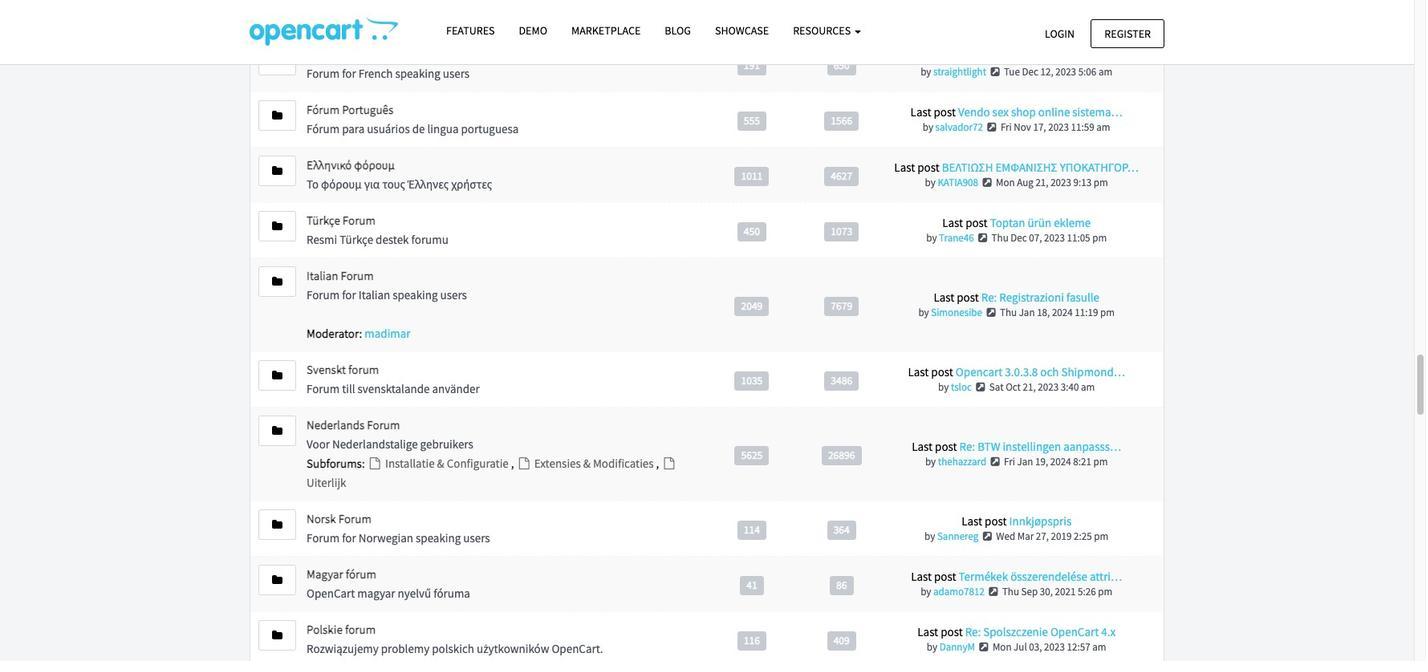 Task type: describe. For each thing, give the bounding box(es) containing it.
last post re: spolszczenie opencart 4.x
[[918, 624, 1116, 640]]

υποκατηγορ…
[[1060, 160, 1139, 175]]

re: registrazioni fasulle link
[[982, 290, 1100, 305]]

18, for 11:19
[[1037, 306, 1050, 319]]

nov
[[1014, 120, 1031, 134]]

salvador72
[[936, 120, 983, 134]]

forum down türkçe forum resmi türkçe destek forumu
[[341, 268, 374, 283]]

registrazioni
[[1000, 290, 1064, 305]]

extensies & modificaties link
[[517, 456, 656, 471]]

forum down forum français link
[[307, 66, 340, 81]]

sannereg
[[938, 530, 979, 543]]

30,
[[1040, 585, 1053, 599]]

for for norwegian
[[342, 531, 356, 546]]

post for re: registrazioni fasulle
[[957, 290, 979, 305]]

view the latest post image for 3.0.3.8
[[974, 382, 988, 392]]

uiterlijk
[[307, 475, 346, 490]]

tsloc
[[951, 380, 972, 394]]

2023 for agence
[[1056, 65, 1077, 79]]

0 vertical spatial jan
[[1016, 10, 1032, 23]]

last post termékek összerendelése attri…
[[911, 569, 1123, 584]]

1 vertical spatial opencart
[[1051, 624, 1099, 640]]

adamo7812
[[934, 585, 985, 599]]

1 vertical spatial türkçe
[[340, 232, 373, 247]]

svenskt forum image
[[272, 370, 283, 381]]

forum inside svenskt forum forum till svensktalande använder
[[307, 381, 340, 396]]

uiterlijk link
[[307, 456, 677, 490]]

norsk forum image
[[272, 519, 283, 531]]

svenskt forum forum till svensktalande använder
[[307, 362, 480, 396]]

1 fórum from the top
[[307, 102, 340, 117]]

26896
[[828, 448, 855, 462]]

view the latest post image for toptan
[[976, 233, 990, 243]]

last post βελτιωση εμφανισης υποκατηγορ…
[[895, 160, 1139, 175]]

ελληνικό φόρουμ image
[[272, 165, 283, 177]]

italian forum image
[[272, 276, 283, 287]]

straightlight link
[[934, 65, 987, 79]]

recherche
[[978, 49, 1031, 64]]

07,
[[1029, 231, 1042, 245]]

tue
[[1004, 65, 1020, 79]]

view the latest post image for btw
[[989, 457, 1002, 467]]

dannym link
[[940, 641, 975, 654]]

view the latest post image for registrazioni
[[985, 307, 998, 318]]

pm for innkjøpspris
[[1094, 530, 1109, 543]]

last for last post re: registrazioni fasulle
[[934, 290, 955, 305]]

features
[[446, 23, 495, 38]]

2023 for υποκατηγορ…
[[1051, 176, 1072, 189]]

italian forum link
[[307, 268, 374, 283]]

usuários
[[367, 121, 410, 136]]

adamo7812 link
[[934, 585, 985, 599]]

sistema…
[[1073, 104, 1123, 120]]

türkçe forum link
[[307, 213, 376, 228]]

register link
[[1091, 19, 1165, 48]]

έλληνες
[[408, 177, 449, 192]]

0 vertical spatial türkçe
[[307, 213, 340, 228]]

dec for ürün
[[1011, 231, 1027, 245]]

11:59
[[1071, 120, 1095, 134]]

usuarios
[[357, 10, 400, 26]]

moderator:
[[307, 326, 362, 341]]

2 fórum from the top
[[307, 121, 340, 136]]

forum français forum for french speaking users
[[307, 46, 470, 81]]

forum inside türkçe forum resmi türkçe destek forumu
[[343, 213, 376, 228]]

dannym
[[940, 641, 975, 654]]

post for termékek összerendelése attri…
[[934, 569, 957, 584]]

pm for re: btw instellingen aanpasss…
[[1094, 455, 1108, 469]]

opencart.
[[552, 641, 603, 657]]

re: recherche agence / freela… link
[[960, 49, 1121, 64]]

resmi
[[307, 232, 337, 247]]

post for re: btw instellingen aanpasss…
[[935, 439, 957, 454]]

ürün
[[1028, 215, 1052, 230]]

450
[[744, 224, 760, 238]]

tsloc link
[[951, 380, 972, 394]]

by simonesibe
[[919, 306, 983, 319]]

simonesibe
[[931, 306, 983, 319]]

toptan ürün ekleme link
[[990, 215, 1091, 230]]

last for last post βελτιωση εμφανισης υποκατηγορ…
[[895, 160, 915, 175]]

8:21
[[1074, 455, 1092, 469]]

1073
[[831, 224, 853, 238]]

features link
[[434, 17, 507, 45]]

86
[[837, 578, 847, 592]]

opencart 3.0.3.8 och shipmond… link
[[956, 364, 1125, 380]]

mon for spolszczenie
[[993, 641, 1012, 654]]

mar
[[1018, 530, 1034, 543]]

jul
[[1014, 641, 1027, 654]]

dec for recherche
[[1022, 65, 1039, 79]]

french
[[359, 66, 393, 81]]

για
[[364, 177, 380, 192]]

freela…
[[1079, 49, 1121, 64]]

forum français image
[[272, 54, 283, 66]]

btw
[[978, 439, 1001, 454]]

0 vertical spatial φόρουμ
[[354, 157, 395, 173]]

by for last post toptan ürün ekleme
[[927, 231, 937, 245]]

by sannereg
[[925, 530, 979, 543]]

thehazzard
[[938, 455, 987, 469]]

polskie forum image
[[272, 630, 283, 641]]

hispana
[[448, 10, 488, 26]]

portuguesa
[[461, 121, 519, 136]]

1 vertical spatial φόρουμ
[[321, 177, 362, 192]]

voor
[[307, 437, 330, 452]]

last post vendo sex shop online sistema…
[[911, 104, 1123, 120]]

7679
[[831, 299, 853, 313]]

18, for 1:01
[[1034, 10, 1047, 23]]

fórum
[[346, 567, 376, 582]]

4.x
[[1102, 624, 1116, 640]]

2024 for fasulle
[[1052, 306, 1073, 319]]

pm for toptan ürün ekleme
[[1093, 231, 1107, 245]]

& for installatie
[[437, 456, 445, 471]]

last for last post opencart 3.0.3.8 och shipmond…
[[908, 364, 929, 380]]

magyar
[[358, 586, 395, 601]]

5625
[[741, 448, 763, 462]]

last for last post re: recherche agence / freela…
[[913, 49, 933, 64]]

showcase
[[715, 23, 769, 38]]

ελληνικό
[[307, 157, 352, 173]]

forum for polskie forum
[[345, 622, 376, 637]]

users for norsk forum forum for norwegian speaking users
[[463, 531, 490, 546]]

showcase link
[[703, 17, 781, 45]]

2021
[[1055, 585, 1076, 599]]

last post toptan ürün ekleme
[[943, 215, 1091, 230]]

para inside fórum português fórum para usuários de lingua portuguesa
[[342, 121, 365, 136]]

am for vendo sex shop online sistema…
[[1097, 120, 1111, 134]]

katia908
[[938, 176, 979, 189]]

använder
[[432, 381, 480, 396]]

jan for registrazioni
[[1019, 306, 1035, 319]]

ελληνικό φόρουμ link
[[307, 157, 395, 173]]

pm for βελτιωση εμφανισης υποκατηγορ…
[[1094, 176, 1108, 189]]

2024 for instellingen
[[1051, 455, 1071, 469]]

post for vendo sex shop online sistema…
[[934, 104, 956, 120]]

last for last post innkjøpspris
[[962, 514, 983, 529]]

by dannym
[[927, 641, 975, 654]]

innkjøpspris
[[1010, 514, 1072, 529]]

forum down the foro
[[307, 46, 340, 62]]

magyar fórum image
[[272, 575, 283, 586]]

pm for termékek összerendelése attri…
[[1098, 585, 1113, 599]]

by for last post βελτιωση εμφανισης υποκατηγορ…
[[925, 176, 936, 189]]

oct
[[1006, 380, 1021, 394]]

last post re: registrazioni fasulle
[[934, 290, 1100, 305]]

view the latest post image for recherche
[[989, 67, 1002, 77]]

view the latest post image for re:
[[977, 642, 991, 653]]



Task type: vqa. For each thing, say whether or not it's contained in the screenshot.
bottom for
yes



Task type: locate. For each thing, give the bounding box(es) containing it.
türkçe forum image
[[272, 221, 283, 232]]

by for last post re: registrazioni fasulle
[[919, 306, 929, 319]]

21, right oct
[[1023, 380, 1036, 394]]

555
[[744, 114, 760, 127]]

view the latest post image down βελτιωση
[[981, 177, 994, 188]]

moderator: madimar
[[307, 326, 411, 341]]

speaking inside the forum français forum for french speaking users
[[395, 66, 441, 81]]

1 horizontal spatial &
[[583, 456, 591, 471]]

0 vertical spatial de
[[402, 10, 415, 26]]

toptan
[[990, 215, 1026, 230]]

post up simonesibe
[[957, 290, 979, 305]]

0 vertical spatial dec
[[1022, 65, 1039, 79]]

1566
[[831, 114, 853, 127]]

forum
[[348, 362, 379, 377], [345, 622, 376, 637]]

thu down toptan
[[992, 231, 1009, 245]]

2023 for ekleme
[[1044, 231, 1065, 245]]

tue dec 12, 2023 5:06 am
[[1004, 65, 1113, 79]]

1 vertical spatial jan
[[1019, 306, 1035, 319]]

for down italian forum link
[[342, 287, 356, 303]]

1 & from the left
[[437, 456, 445, 471]]

jan up last post re: recherche agence / freela…
[[1016, 10, 1032, 23]]

post for toptan ürün ekleme
[[966, 215, 988, 230]]

0 vertical spatial 2024
[[1049, 10, 1070, 23]]

fórum down fórum português link
[[307, 121, 340, 136]]

0 vertical spatial italian
[[307, 268, 338, 283]]

2023 down online
[[1049, 120, 1069, 134]]

0 horizontal spatial ,
[[511, 456, 517, 471]]

0 vertical spatial mon
[[996, 176, 1015, 189]]

2023 down /
[[1056, 65, 1077, 79]]

türkçe up resmi
[[307, 213, 340, 228]]

17,
[[1034, 120, 1047, 134]]

nederlands forum image
[[272, 425, 283, 437]]

post for innkjøpspris
[[985, 514, 1007, 529]]

by for last post re: spolszczenie opencart 4.x
[[927, 641, 938, 654]]

speaking for italian
[[393, 287, 438, 303]]

dec left 12,
[[1022, 65, 1039, 79]]

fri down sex
[[1001, 120, 1012, 134]]

view the latest post image down last post re: registrazioni fasulle at the top right of the page
[[985, 307, 998, 318]]

fri for shop
[[1001, 120, 1012, 134]]

katia908 link
[[938, 176, 979, 189]]

thu
[[997, 10, 1014, 23], [992, 231, 1009, 245], [1000, 306, 1017, 319], [1003, 585, 1020, 599]]

magyar
[[307, 567, 343, 582]]

0 vertical spatial 18,
[[1034, 10, 1047, 23]]

φόρουμ down ελληνικό φόρουμ link
[[321, 177, 362, 192]]

by left adamo7812 "link"
[[921, 585, 932, 599]]

users inside norsk forum forum for norwegian speaking users
[[463, 531, 490, 546]]

1 vertical spatial fórum
[[307, 121, 340, 136]]

2023 for och
[[1038, 380, 1059, 394]]

for down norsk forum link
[[342, 531, 356, 546]]

fórum português image
[[272, 110, 283, 121]]

magyar fórum opencart magyar nyelvű fóruma
[[307, 567, 470, 601]]

fri down last post re: btw instellingen aanpasss…
[[1004, 455, 1016, 469]]

by left dannym
[[927, 641, 938, 654]]

forum inside the polskie forum rozwiązujemy problemy polskich użytkowników opencart.
[[345, 622, 376, 637]]

1 horizontal spatial opencart
[[1051, 624, 1099, 640]]

forum français link
[[307, 46, 382, 62]]

norsk
[[307, 511, 336, 527]]

by for last post termékek összerendelése attri…
[[921, 585, 932, 599]]

0 vertical spatial fri
[[1001, 120, 1012, 134]]

by for last post innkjøpspris
[[925, 530, 936, 543]]

for for french
[[342, 66, 356, 81]]

last up the by adamo7812
[[911, 569, 932, 584]]

1 vertical spatial forum
[[345, 622, 376, 637]]

fórum left português
[[307, 102, 340, 117]]

2 , from the left
[[656, 456, 662, 471]]

forum down svenskt
[[307, 381, 340, 396]]

φόρουμ
[[354, 157, 395, 173], [321, 177, 362, 192]]

2 vertical spatial jan
[[1018, 455, 1034, 469]]

forum inside the nederlands forum voor nederlandstalige gebruikers
[[367, 417, 400, 433]]

italian
[[307, 268, 338, 283], [359, 287, 390, 303]]

2023 right 03,
[[1045, 641, 1065, 654]]

re: for re: spolszczenie opencart 4.x
[[966, 624, 981, 640]]

2 file o image from the left
[[517, 457, 532, 470]]

1 vertical spatial 2024
[[1052, 306, 1073, 319]]

last left βελτιωση
[[895, 160, 915, 175]]

aanpasss…
[[1064, 439, 1122, 454]]

0 vertical spatial fórum
[[307, 102, 340, 117]]

mon for εμφανισης
[[996, 176, 1015, 189]]

18, up 'login'
[[1034, 10, 1047, 23]]

rozwiązujemy
[[307, 641, 379, 657]]

1 horizontal spatial ,
[[656, 456, 662, 471]]

view the latest post image left wed
[[981, 531, 994, 542]]

τους
[[382, 177, 405, 192]]

mon aug 21, 2023 9:13 pm
[[996, 176, 1108, 189]]

re: up straightlight "link"
[[960, 49, 976, 64]]

innkjøpspris link
[[1010, 514, 1072, 529]]

1:01
[[1072, 10, 1090, 23]]

by left trane46
[[927, 231, 937, 245]]

by trane46
[[927, 231, 974, 245]]

by left the simonesibe link
[[919, 306, 929, 319]]

polskich
[[432, 641, 474, 657]]

türkçe down türkçe forum link
[[340, 232, 373, 247]]

gebruikers
[[420, 437, 473, 452]]

opencart inside magyar fórum opencart magyar nyelvű fóruma
[[307, 586, 355, 601]]

problemy
[[381, 641, 430, 657]]

polskie
[[307, 622, 343, 637]]

installatie
[[385, 456, 435, 471]]

27,
[[1036, 530, 1049, 543]]

2019
[[1051, 530, 1072, 543]]

demo link
[[507, 17, 560, 45]]

thu jan 18, 2024 1:01 am
[[997, 10, 1106, 23]]

,
[[511, 456, 517, 471], [656, 456, 662, 471]]

thu for re:
[[1000, 306, 1017, 319]]

simonesibe link
[[931, 306, 983, 319]]

forum up nederlandstalige
[[367, 417, 400, 433]]

0 vertical spatial 21,
[[1036, 176, 1049, 189]]

1011
[[741, 169, 763, 183]]

mon left jul
[[993, 641, 1012, 654]]

1 vertical spatial fri
[[1004, 455, 1016, 469]]

login
[[1045, 26, 1075, 41]]

last left opencart
[[908, 364, 929, 380]]

1 , from the left
[[511, 456, 517, 471]]

view the latest post image down opencart
[[974, 382, 988, 392]]

1 vertical spatial users
[[440, 287, 467, 303]]

re: for re: btw instellingen aanpasss…
[[960, 439, 976, 454]]

3486
[[831, 374, 853, 387]]

users for italian forum forum for italian speaking users
[[440, 287, 467, 303]]

by left the katia908
[[925, 176, 936, 189]]

mon down last post βελτιωση εμφανισης υποκατηγορ…
[[996, 176, 1015, 189]]

2024 up 'login'
[[1049, 10, 1070, 23]]

& down the gebruikers
[[437, 456, 445, 471]]

opencart up 12:57
[[1051, 624, 1099, 640]]

1035
[[741, 374, 763, 387]]

thu down "last post termékek összerendelése attri…"
[[1003, 585, 1020, 599]]

users
[[443, 66, 470, 81], [440, 287, 467, 303], [463, 531, 490, 546]]

users down forumu
[[440, 287, 467, 303]]

0 vertical spatial for
[[342, 66, 356, 81]]

post up "by straightlight"
[[936, 49, 958, 64]]

speaking up "madimar" link at left
[[393, 287, 438, 303]]

fórum
[[307, 102, 340, 117], [307, 121, 340, 136]]

for inside italian forum forum for italian speaking users
[[342, 287, 356, 303]]

post up by dannym
[[941, 624, 963, 640]]

pm down υποκατηγορ…
[[1094, 176, 1108, 189]]

21,
[[1036, 176, 1049, 189], [1023, 380, 1036, 394]]

re: for re: registrazioni fasulle
[[982, 290, 997, 305]]

italian down resmi
[[307, 268, 338, 283]]

for inside the forum français forum for french speaking users
[[342, 66, 356, 81]]

191
[[744, 58, 760, 72]]

forum right norsk
[[339, 511, 372, 527]]

para
[[332, 10, 355, 26], [342, 121, 365, 136]]

am right 1:01
[[1093, 10, 1106, 23]]

by adamo7812
[[921, 585, 985, 599]]

post up by katia908
[[918, 160, 940, 175]]

0 horizontal spatial opencart
[[307, 586, 355, 601]]

by katia908
[[925, 176, 979, 189]]

forum up rozwiązujemy in the left bottom of the page
[[345, 622, 376, 637]]

post for re: recherche agence / freela…
[[936, 49, 958, 64]]

speaking inside italian forum forum for italian speaking users
[[393, 287, 438, 303]]

opencart down magyar
[[307, 586, 355, 601]]

for inside norsk forum forum for norwegian speaking users
[[342, 531, 356, 546]]

português
[[342, 102, 394, 117]]

jan for btw
[[1018, 455, 1034, 469]]

1 vertical spatial italian
[[359, 287, 390, 303]]

salvador72 link
[[936, 120, 983, 134]]

/
[[1072, 49, 1076, 64]]

users up "fóruma"
[[463, 531, 490, 546]]

1 vertical spatial 18,
[[1037, 306, 1050, 319]]

file o image inside extensies & modificaties link
[[517, 457, 532, 470]]

116
[[744, 634, 760, 647]]

&
[[437, 456, 445, 471], [583, 456, 591, 471]]

svenskt
[[307, 362, 346, 377]]

1 vertical spatial para
[[342, 121, 365, 136]]

view the latest post image for sex
[[985, 122, 999, 132]]

3 for from the top
[[342, 531, 356, 546]]

2 & from the left
[[583, 456, 591, 471]]

speaking for norwegian
[[416, 531, 461, 546]]

jan left 19,
[[1018, 455, 1034, 469]]

wed
[[996, 530, 1016, 543]]

marketplace link
[[560, 17, 653, 45]]

users inside italian forum forum for italian speaking users
[[440, 287, 467, 303]]

last up the by thehazzard
[[912, 439, 933, 454]]

am for re: recherche agence / freela…
[[1099, 65, 1113, 79]]

03,
[[1029, 641, 1042, 654]]

last up by trane46
[[943, 215, 963, 230]]

forum down italian forum link
[[307, 287, 340, 303]]

opencart
[[956, 364, 1003, 380]]

5:06
[[1079, 65, 1097, 79]]

mon
[[996, 176, 1015, 189], [993, 641, 1012, 654]]

thu jan 18, 2024 11:19 pm
[[1000, 306, 1115, 319]]

0 horizontal spatial &
[[437, 456, 445, 471]]

1 for from the top
[[342, 66, 356, 81]]

1 vertical spatial for
[[342, 287, 356, 303]]

21, for 3.0.3.8
[[1023, 380, 1036, 394]]

post up the by thehazzard
[[935, 439, 957, 454]]

fri for instellingen
[[1004, 455, 1016, 469]]

last post innkjøpspris
[[962, 514, 1072, 529]]

view the latest post image for innkjøpspris
[[981, 531, 994, 542]]

last for last post re: btw instellingen aanpasss…
[[912, 439, 933, 454]]

last for last post toptan ürün ekleme
[[943, 215, 963, 230]]

lingua
[[427, 121, 459, 136]]

view the latest post image left tue
[[989, 67, 1002, 77]]

pm right 11:05
[[1093, 231, 1107, 245]]

file o image
[[367, 457, 383, 470], [517, 457, 532, 470]]

post for opencart 3.0.3.8 och shipmond…
[[931, 364, 954, 380]]

sannereg link
[[938, 530, 979, 543]]

re: up dannym link
[[966, 624, 981, 640]]

post for βελτιωση εμφανισης υποκατηγορ…
[[918, 160, 940, 175]]

post
[[936, 49, 958, 64], [934, 104, 956, 120], [918, 160, 940, 175], [966, 215, 988, 230], [957, 290, 979, 305], [931, 364, 954, 380], [935, 439, 957, 454], [985, 514, 1007, 529], [934, 569, 957, 584], [941, 624, 963, 640]]

1 vertical spatial speaking
[[393, 287, 438, 303]]

0 vertical spatial users
[[443, 66, 470, 81]]

re: up "thehazzard"
[[960, 439, 976, 454]]

2 vertical spatial speaking
[[416, 531, 461, 546]]

1 vertical spatial dec
[[1011, 231, 1027, 245]]

0 horizontal spatial file o image
[[367, 457, 383, 470]]

2 for from the top
[[342, 287, 356, 303]]

de left "habla"
[[402, 10, 415, 26]]

2023 for opencart
[[1045, 641, 1065, 654]]

by left sannereg
[[925, 530, 936, 543]]

0 vertical spatial forum
[[348, 362, 379, 377]]

1 vertical spatial de
[[412, 121, 425, 136]]

last post re: recherche agence / freela…
[[913, 49, 1121, 64]]

speaking right norwegian
[[416, 531, 461, 546]]

fórum português link
[[307, 102, 394, 117]]

am down freela… at the right
[[1099, 65, 1113, 79]]

użytkowników
[[477, 641, 549, 657]]

view the latest post image down the btw in the right bottom of the page
[[989, 457, 1002, 467]]

by thehazzard
[[926, 455, 987, 469]]

2 vertical spatial 2024
[[1051, 455, 1071, 469]]

view the latest post image right trane46 'link'
[[976, 233, 990, 243]]

1 vertical spatial 21,
[[1023, 380, 1036, 394]]

forum up the till
[[348, 362, 379, 377]]

de left lingua
[[412, 121, 425, 136]]

fóruma
[[434, 586, 470, 601]]

0 vertical spatial para
[[332, 10, 355, 26]]

& for extensies
[[583, 456, 591, 471]]

fri nov 17, 2023 11:59 am
[[1001, 120, 1111, 134]]

view the latest post image down sex
[[985, 122, 999, 132]]

thu down last post re: registrazioni fasulle at the top right of the page
[[1000, 306, 1017, 319]]

view the latest post image
[[981, 177, 994, 188], [976, 233, 990, 243], [981, 531, 994, 542], [977, 642, 991, 653]]

forum down για
[[343, 213, 376, 228]]

ekleme
[[1054, 215, 1091, 230]]

2 vertical spatial users
[[463, 531, 490, 546]]

speaking right french
[[395, 66, 441, 81]]

view the latest post image for βελτιωση
[[981, 177, 994, 188]]

2024 left 11:19
[[1052, 306, 1073, 319]]

forum for svenskt forum
[[348, 362, 379, 377]]

users for forum français forum for french speaking users
[[443, 66, 470, 81]]

pm right 11:19
[[1101, 306, 1115, 319]]

para down fórum português link
[[342, 121, 365, 136]]

3.0.3.8
[[1005, 364, 1038, 380]]

file o image for installatie & configuratie
[[367, 457, 383, 470]]

last up by simonesibe
[[934, 290, 955, 305]]

thu up recherche
[[997, 10, 1014, 23]]

magyar fórum link
[[307, 567, 376, 582]]

last for last post re: spolszczenie opencart 4.x
[[918, 624, 939, 640]]

2023 left 9:13
[[1051, 176, 1072, 189]]

βελτιωση εμφανισης υποκατηγορ… link
[[942, 160, 1139, 175]]

5:26
[[1078, 585, 1096, 599]]

file o image for extensies & modificaties
[[517, 457, 532, 470]]

sat
[[990, 380, 1004, 394]]

straightlight
[[934, 65, 987, 79]]

instellingen
[[1003, 439, 1061, 454]]

de inside fórum português fórum para usuários de lingua portuguesa
[[412, 121, 425, 136]]

last up sannereg
[[962, 514, 983, 529]]

4627
[[831, 169, 853, 183]]

forum
[[307, 46, 340, 62], [307, 66, 340, 81], [343, 213, 376, 228], [341, 268, 374, 283], [307, 287, 340, 303], [307, 381, 340, 396], [367, 417, 400, 433], [339, 511, 372, 527], [307, 531, 340, 546]]

jan down registrazioni
[[1019, 306, 1035, 319]]

, right modificaties
[[656, 456, 662, 471]]

21, for εμφανισης
[[1036, 176, 1049, 189]]

post up wed
[[985, 514, 1007, 529]]

pm for re: registrazioni fasulle
[[1101, 306, 1115, 319]]

thu for toptan
[[992, 231, 1009, 245]]

madimar
[[365, 326, 411, 341]]

agence
[[1034, 49, 1070, 64]]

18, down re: registrazioni fasulle link
[[1037, 306, 1050, 319]]

am for re: spolszczenie opencart 4.x
[[1093, 641, 1107, 654]]

view the latest post image
[[989, 67, 1002, 77], [985, 122, 999, 132], [985, 307, 998, 318], [974, 382, 988, 392], [989, 457, 1002, 467], [987, 587, 1001, 597]]

users inside the forum français forum for french speaking users
[[443, 66, 470, 81]]

nederlands forum voor nederlandstalige gebruikers
[[307, 417, 473, 452]]

pm right 2:25
[[1094, 530, 1109, 543]]

for for italian
[[342, 287, 356, 303]]

file o image
[[662, 457, 677, 470]]

view the latest post image down termékek
[[987, 587, 1001, 597]]

file o image inside installatie & configuratie link
[[367, 457, 383, 470]]

forum down norsk
[[307, 531, 340, 546]]

fasulle
[[1067, 290, 1100, 305]]

file o image down nederlandstalige
[[367, 457, 383, 470]]

ελληνικό φόρουμ το φόρουμ για τους έλληνες χρήστες
[[307, 157, 492, 192]]

shipmond…
[[1062, 364, 1125, 380]]

1 vertical spatial mon
[[993, 641, 1012, 654]]

post up trane46 'link'
[[966, 215, 988, 230]]

re: for re: recherche agence / freela…
[[960, 49, 976, 64]]

forum inside svenskt forum forum till svensktalande använder
[[348, 362, 379, 377]]

2023 down och
[[1038, 380, 1059, 394]]

view the latest post image for összerendelése
[[987, 587, 1001, 597]]

am for opencart 3.0.3.8 och shipmond…
[[1081, 380, 1095, 394]]

1 horizontal spatial file o image
[[517, 457, 532, 470]]

114
[[744, 523, 760, 537]]

opencart
[[307, 586, 355, 601], [1051, 624, 1099, 640]]

0 vertical spatial opencart
[[307, 586, 355, 601]]

by for last post re: recherche agence / freela…
[[921, 65, 932, 79]]

am down sistema…
[[1097, 120, 1111, 134]]

am down shipmond… on the right bottom
[[1081, 380, 1095, 394]]

2 vertical spatial for
[[342, 531, 356, 546]]

post for re: spolszczenie opencart 4.x
[[941, 624, 963, 640]]

view the latest post image right dannym link
[[977, 642, 991, 653]]

11:05
[[1067, 231, 1091, 245]]

vendo
[[959, 104, 990, 120]]

blog link
[[653, 17, 703, 45]]

speaking inside norsk forum forum for norwegian speaking users
[[416, 531, 461, 546]]

file o image left extensies
[[517, 457, 532, 470]]

thu for termékek
[[1003, 585, 1020, 599]]

last for last post termékek összerendelése attri…
[[911, 569, 932, 584]]

3:40
[[1061, 380, 1079, 394]]

1 horizontal spatial italian
[[359, 287, 390, 303]]

italian down italian forum link
[[359, 287, 390, 303]]

by for last post re: btw instellingen aanpasss…
[[926, 455, 936, 469]]

spolszczenie
[[984, 624, 1048, 640]]

1 file o image from the left
[[367, 457, 383, 470]]

2024 right 19,
[[1051, 455, 1071, 469]]

21, down βελτιωση εμφανισης υποκατηγορ… link on the top of page
[[1036, 176, 1049, 189]]

speaking for french
[[395, 66, 441, 81]]

2023 for shop
[[1049, 120, 1069, 134]]

0 vertical spatial speaking
[[395, 66, 441, 81]]

users down features link
[[443, 66, 470, 81]]

by for last post opencart 3.0.3.8 och shipmond…
[[939, 380, 949, 394]]

0 horizontal spatial italian
[[307, 268, 338, 283]]

last for last post vendo sex shop online sistema…
[[911, 104, 932, 120]]

by left tsloc
[[939, 380, 949, 394]]

by for last post vendo sex shop online sistema…
[[923, 120, 934, 134]]

, right configuratie
[[511, 456, 517, 471]]



